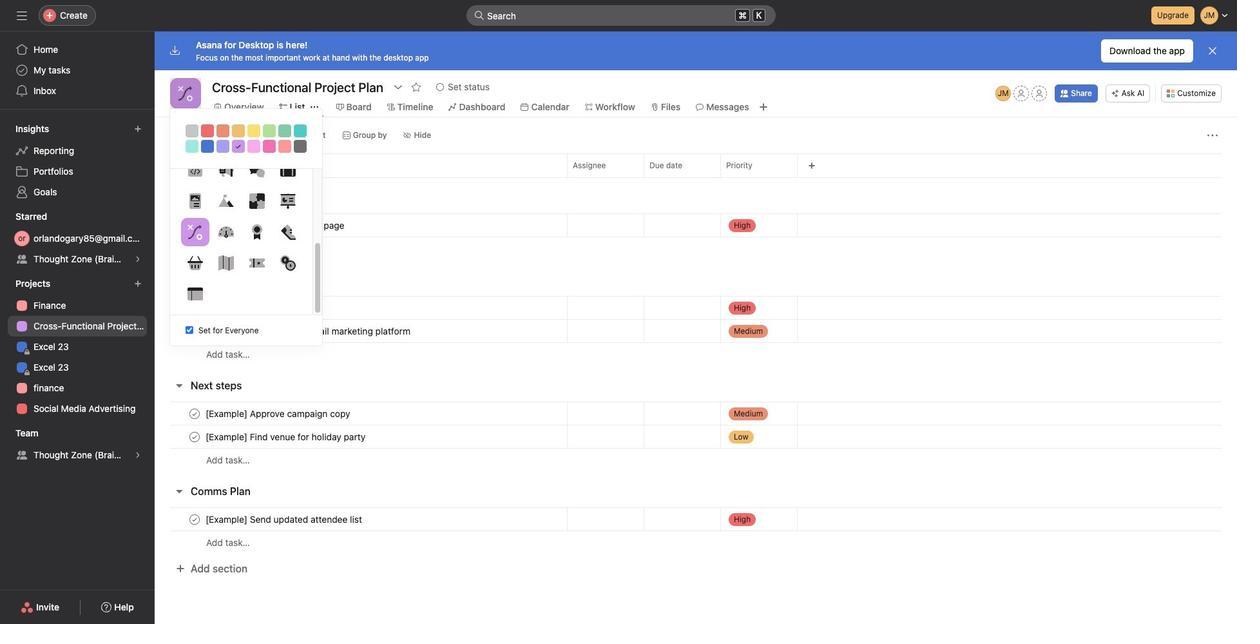 Task type: locate. For each thing, give the bounding box(es) containing it.
row
[[155, 153, 1238, 177], [170, 177, 1222, 178], [155, 213, 1238, 237], [155, 237, 1238, 260], [155, 296, 1238, 320], [155, 319, 1238, 343], [155, 342, 1238, 366], [155, 402, 1238, 426], [155, 425, 1238, 449], [155, 448, 1238, 472], [155, 507, 1238, 531], [155, 531, 1238, 554]]

dismiss image
[[1208, 46, 1219, 56]]

add to starred image
[[411, 82, 422, 92]]

mark complete checkbox for task name text field within the [example] approve campaign copy cell
[[187, 406, 202, 421]]

task name text field inside [example] finalize budget cell
[[203, 301, 317, 314]]

mark complete image inside [example] find venue for holiday party cell
[[187, 429, 202, 445]]

mark complete image for task name text box within [example] redesign landing page 'cell'
[[187, 218, 202, 233]]

mark complete image for [example] finalize budget cell
[[187, 300, 202, 316]]

mark complete image
[[187, 300, 202, 316], [187, 323, 202, 339]]

global element
[[0, 32, 155, 109]]

4 task name text field from the top
[[203, 513, 366, 526]]

mark complete checkbox for task name text box inside the [example] evaluate new email marketing platform cell
[[187, 323, 202, 339]]

mark complete image
[[187, 218, 202, 233], [187, 406, 202, 421], [187, 429, 202, 445], [187, 512, 202, 527]]

1 collapse task list for this group image from the top
[[174, 380, 184, 391]]

1 mark complete image from the top
[[187, 218, 202, 233]]

[example] send updated attendee list cell
[[155, 507, 567, 531]]

3 mark complete image from the top
[[187, 429, 202, 445]]

task name text field inside [example] find venue for holiday party cell
[[203, 430, 370, 443]]

mark complete checkbox inside [example] find venue for holiday party cell
[[187, 429, 202, 445]]

4 mark complete image from the top
[[187, 512, 202, 527]]

1 mark complete checkbox from the top
[[187, 218, 202, 233]]

2 see details, thought zone (brainstorm space) image from the top
[[134, 451, 142, 459]]

prominent image
[[475, 10, 485, 21]]

shopping basket image
[[187, 255, 203, 271]]

1 vertical spatial see details, thought zone (brainstorm space) image
[[134, 451, 142, 459]]

html image
[[187, 162, 203, 178]]

ribbon image
[[249, 224, 265, 240]]

None text field
[[209, 75, 387, 99]]

1 vertical spatial mark complete image
[[187, 323, 202, 339]]

task name text field inside [example] redesign landing page 'cell'
[[203, 219, 349, 232]]

0 vertical spatial mark complete checkbox
[[187, 300, 202, 316]]

task name text field for [example] evaluate new email marketing platform cell
[[203, 301, 317, 314]]

line_and_symbols image
[[178, 86, 193, 101]]

mountain flag image
[[218, 193, 234, 209]]

Mark complete checkbox
[[187, 218, 202, 233], [187, 323, 202, 339], [187, 406, 202, 421]]

2 task name text field from the top
[[203, 407, 354, 420]]

tab actions image
[[310, 103, 318, 111]]

1 vertical spatial collapse task list for this group image
[[174, 486, 184, 496]]

3 mark complete checkbox from the top
[[187, 512, 202, 527]]

[example] evaluate new email marketing platform cell
[[155, 319, 567, 343]]

shoe image
[[280, 224, 296, 240]]

page layout image
[[187, 193, 203, 209]]

mark complete image inside [example] evaluate new email marketing platform cell
[[187, 323, 202, 339]]

2 vertical spatial mark complete checkbox
[[187, 512, 202, 527]]

0 vertical spatial mark complete checkbox
[[187, 218, 202, 233]]

2 vertical spatial mark complete checkbox
[[187, 406, 202, 421]]

see details, thought zone (brainstorm space) image
[[134, 255, 142, 263], [134, 451, 142, 459]]

manage project members image
[[996, 86, 1012, 101]]

1 vertical spatial task name text field
[[203, 407, 354, 420]]

0 vertical spatial collapse task list for this group image
[[174, 380, 184, 391]]

mark complete image inside [example] finalize budget cell
[[187, 300, 202, 316]]

show options image
[[393, 82, 404, 92]]

1 task name text field from the top
[[203, 219, 349, 232]]

task name text field inside [example] evaluate new email marketing platform cell
[[203, 325, 415, 338]]

2 mark complete checkbox from the top
[[187, 323, 202, 339]]

mark complete checkbox inside [example] evaluate new email marketing platform cell
[[187, 323, 202, 339]]

task name text field for [example] find venue for holiday party cell
[[203, 430, 370, 443]]

1 vertical spatial mark complete checkbox
[[187, 429, 202, 445]]

header milestones tree grid
[[155, 296, 1238, 366]]

Mark complete checkbox
[[187, 300, 202, 316], [187, 429, 202, 445], [187, 512, 202, 527]]

add tab image
[[759, 102, 769, 112]]

[example] redesign landing page cell
[[155, 213, 567, 237]]

mark complete checkbox for [example] find venue for holiday party cell
[[187, 429, 202, 445]]

2 mark complete image from the top
[[187, 406, 202, 421]]

chat bubbles image
[[249, 162, 265, 178]]

0 vertical spatial task name text field
[[203, 301, 317, 314]]

2 collapse task list for this group image from the top
[[174, 486, 184, 496]]

1 task name text field from the top
[[203, 301, 317, 314]]

1 see details, thought zone (brainstorm space) image from the top
[[134, 255, 142, 263]]

Task name text field
[[203, 219, 349, 232], [203, 325, 415, 338], [203, 430, 370, 443], [203, 513, 366, 526]]

2 mark complete image from the top
[[187, 323, 202, 339]]

mark complete image inside [example] send updated attendee list cell
[[187, 512, 202, 527]]

Task name text field
[[203, 301, 317, 314], [203, 407, 354, 420]]

None checkbox
[[186, 326, 193, 334]]

teams element
[[0, 422, 155, 468]]

mark complete checkbox inside [example] finalize budget cell
[[187, 300, 202, 316]]

template [icon] image
[[187, 286, 203, 302]]

1 vertical spatial mark complete checkbox
[[187, 323, 202, 339]]

insights element
[[0, 117, 155, 205]]

mark complete image down the shopping basket icon
[[187, 300, 202, 316]]

2 mark complete checkbox from the top
[[187, 429, 202, 445]]

task name text field inside [example] approve campaign copy cell
[[203, 407, 354, 420]]

None field
[[467, 5, 776, 26]]

mark complete image inside [example] redesign landing page 'cell'
[[187, 218, 202, 233]]

mark complete image inside [example] approve campaign copy cell
[[187, 406, 202, 421]]

[example] finalize budget cell
[[155, 296, 567, 320]]

0 vertical spatial mark complete image
[[187, 300, 202, 316]]

new insights image
[[134, 125, 142, 133]]

mark complete checkbox inside [example] approve campaign copy cell
[[187, 406, 202, 421]]

megaphone image
[[218, 162, 234, 178]]

3 mark complete checkbox from the top
[[187, 406, 202, 421]]

[example] find venue for holiday party cell
[[155, 425, 567, 449]]

1 mark complete image from the top
[[187, 300, 202, 316]]

0 vertical spatial see details, thought zone (brainstorm space) image
[[134, 255, 142, 263]]

briefcase image
[[280, 162, 296, 178]]

2 task name text field from the top
[[203, 325, 415, 338]]

header next steps tree grid
[[155, 402, 1238, 472]]

mark complete checkbox inside [example] redesign landing page 'cell'
[[187, 218, 202, 233]]

task name text field inside [example] send updated attendee list cell
[[203, 513, 366, 526]]

mark complete checkbox inside [example] send updated attendee list cell
[[187, 512, 202, 527]]

mark complete image down template [icon]
[[187, 323, 202, 339]]

collapse task list for this group image
[[174, 380, 184, 391], [174, 486, 184, 496]]

3 task name text field from the top
[[203, 430, 370, 443]]

speed dial image
[[218, 224, 234, 240]]

1 mark complete checkbox from the top
[[187, 300, 202, 316]]

task name text field for [example] redesign landing page 'cell'
[[203, 219, 349, 232]]



Task type: vqa. For each thing, say whether or not it's contained in the screenshot.
Mark complete icon within the HAVE FUN cell
no



Task type: describe. For each thing, give the bounding box(es) containing it.
header comms plan tree grid
[[155, 507, 1238, 554]]

task name text field for [example] evaluate new email marketing platform cell
[[203, 325, 415, 338]]

mark complete image for task name text box within the [example] send updated attendee list cell
[[187, 512, 202, 527]]

new project or portfolio image
[[134, 280, 142, 288]]

task name text field for [example] find venue for holiday party cell
[[203, 407, 354, 420]]

mark complete checkbox for [example] finalize budget cell
[[187, 300, 202, 316]]

starred element
[[0, 205, 155, 272]]

ticket image
[[249, 255, 265, 271]]

collapse task list for this group image for header comms plan tree grid
[[174, 486, 184, 496]]

coins image
[[280, 255, 296, 271]]

projects element
[[0, 272, 155, 422]]

header planning tree grid
[[155, 213, 1238, 260]]

more actions image
[[1208, 130, 1219, 141]]

presentation image
[[280, 193, 296, 209]]

task name text field for [example] send updated attendee list cell
[[203, 513, 366, 526]]

mark complete checkbox for task name text box within [example] redesign landing page 'cell'
[[187, 218, 202, 233]]

line and symbols image
[[187, 224, 203, 240]]

see details, thought zone (brainstorm space) image inside teams element
[[134, 451, 142, 459]]

add field image
[[809, 162, 816, 170]]

[example] approve campaign copy cell
[[155, 402, 567, 426]]

Search tasks, projects, and more text field
[[467, 5, 776, 26]]

mark complete checkbox for [example] send updated attendee list cell
[[187, 512, 202, 527]]

map image
[[218, 255, 234, 271]]

puzzle image
[[249, 193, 265, 209]]

mark complete image for [example] evaluate new email marketing platform cell
[[187, 323, 202, 339]]

see details, thought zone (brainstorm space) image inside starred element
[[134, 255, 142, 263]]

mark complete image for task name text field within the [example] approve campaign copy cell
[[187, 406, 202, 421]]

mark complete image for task name text box in [example] find venue for holiday party cell
[[187, 429, 202, 445]]

hide sidebar image
[[17, 10, 27, 21]]

collapse task list for this group image for header next steps tree grid
[[174, 380, 184, 391]]



